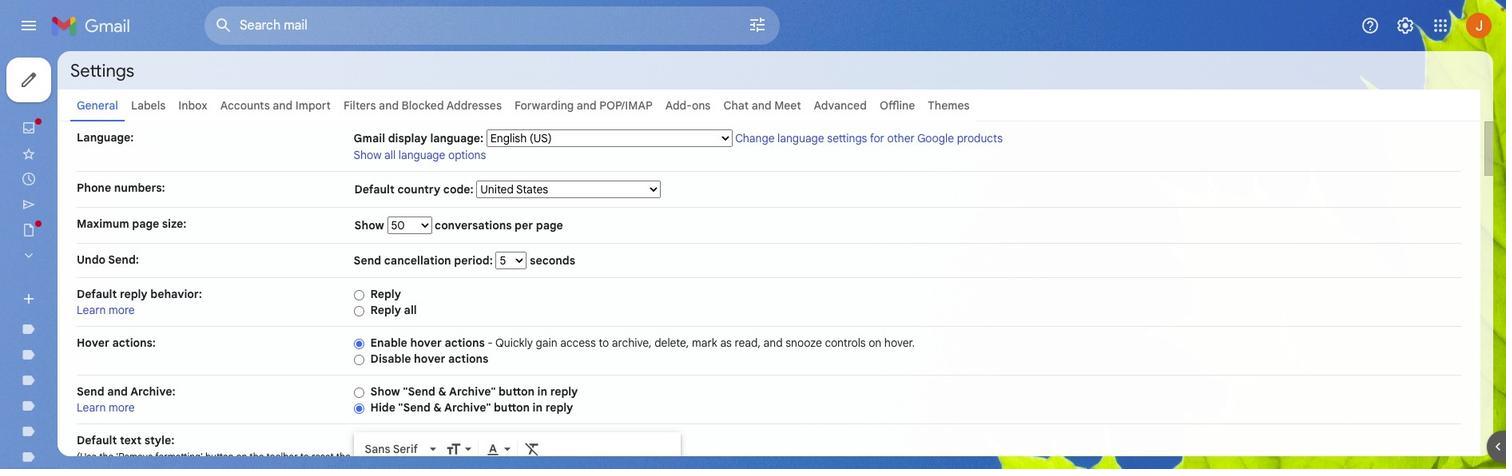 Task type: vqa. For each thing, say whether or not it's contained in the screenshot.
the topmost the Aug 14
no



Task type: describe. For each thing, give the bounding box(es) containing it.
mark
[[692, 336, 717, 350]]

send:
[[108, 253, 139, 267]]

toolbar
[[266, 451, 298, 463]]

0 vertical spatial text
[[120, 433, 142, 447]]

change language settings for other google products
[[735, 131, 1003, 145]]

filters and blocked addresses
[[344, 98, 502, 113]]

seconds
[[527, 253, 575, 268]]

access
[[560, 336, 596, 350]]

& for hide
[[434, 400, 442, 415]]

chat and meet
[[723, 98, 801, 113]]

gmail
[[354, 131, 385, 145]]

conversations per page
[[432, 218, 563, 233]]

and for pop/imap
[[577, 98, 597, 113]]

for
[[870, 131, 885, 145]]

chat
[[723, 98, 749, 113]]

Search mail text field
[[240, 18, 703, 34]]

language:
[[430, 131, 484, 145]]

phone
[[77, 181, 111, 195]]

archive:
[[130, 384, 176, 399]]

phone numbers:
[[77, 181, 165, 195]]

hover
[[77, 336, 109, 350]]

hover.
[[884, 336, 915, 350]]

disable hover actions
[[370, 352, 489, 366]]

general
[[77, 98, 118, 113]]

country
[[398, 182, 441, 197]]

advanced
[[814, 98, 867, 113]]

Hide "Send & Archive" button in reply radio
[[354, 403, 364, 415]]

send for send and archive: learn more
[[77, 384, 104, 399]]

sans serif option
[[362, 441, 426, 457]]

offline link
[[880, 98, 915, 113]]

and for import
[[273, 98, 293, 113]]

show all language options
[[354, 148, 486, 162]]

in for hide "send & archive" button in reply
[[533, 400, 543, 415]]

and for meet
[[752, 98, 772, 113]]

labels link
[[131, 98, 166, 113]]

as
[[720, 336, 732, 350]]

and for archive:
[[107, 384, 128, 399]]

add-ons link
[[665, 98, 711, 113]]

themes
[[928, 98, 970, 113]]

reset
[[312, 451, 334, 463]]

conversations
[[435, 218, 512, 233]]

style)
[[129, 467, 153, 469]]

size:
[[162, 217, 187, 231]]

search mail image
[[209, 11, 238, 40]]

default reply behavior: learn more
[[77, 287, 202, 317]]

meet
[[774, 98, 801, 113]]

delete,
[[655, 336, 689, 350]]

display
[[388, 131, 427, 145]]

forwarding and pop/imap
[[515, 98, 653, 113]]

other
[[887, 131, 915, 145]]

1 the from the left
[[99, 451, 114, 463]]

cancellation
[[384, 253, 451, 268]]

sans
[[365, 442, 390, 457]]

language:
[[77, 130, 134, 145]]

on inside default text style: (use the 'remove formatting' button on the toolbar to reset the default text style)
[[236, 451, 247, 463]]

1 horizontal spatial on
[[869, 336, 882, 350]]

gmail image
[[51, 10, 138, 42]]

filters and blocked addresses link
[[344, 98, 502, 113]]

more for and
[[109, 400, 135, 415]]

default
[[77, 467, 108, 469]]

archive,
[[612, 336, 652, 350]]

themes link
[[928, 98, 970, 113]]

filters
[[344, 98, 376, 113]]

send for send cancellation period:
[[354, 253, 381, 268]]

reply for show "send & archive" button in reply
[[550, 384, 578, 399]]

settings image
[[1396, 16, 1415, 35]]

hover for enable
[[410, 336, 442, 350]]

main menu image
[[19, 16, 38, 35]]

hover actions:
[[77, 336, 156, 350]]

undo send:
[[77, 253, 139, 267]]

& for show
[[438, 384, 447, 399]]

add-ons
[[665, 98, 711, 113]]

send and archive: learn more
[[77, 384, 176, 415]]

show "send & archive" button in reply
[[370, 384, 578, 399]]

0 horizontal spatial page
[[132, 217, 159, 231]]

learn for default reply behavior: learn more
[[77, 303, 106, 317]]

general link
[[77, 98, 118, 113]]

accounts and import link
[[220, 98, 331, 113]]

reply for reply
[[370, 287, 401, 301]]

show for show
[[354, 218, 387, 233]]

options
[[448, 148, 486, 162]]

forwarding
[[515, 98, 574, 113]]

support image
[[1361, 16, 1380, 35]]

inbox
[[178, 98, 208, 113]]

accounts
[[220, 98, 270, 113]]

pop/imap
[[600, 98, 653, 113]]

disable
[[370, 352, 411, 366]]

(use
[[77, 451, 97, 463]]

behavior:
[[150, 287, 202, 301]]

style:
[[144, 433, 174, 447]]

show for show "send & archive" button in reply
[[370, 384, 400, 399]]

actions:
[[112, 336, 156, 350]]

numbers:
[[114, 181, 165, 195]]

Show "Send & Archive" button in reply radio
[[354, 387, 364, 399]]

to inside default text style: (use the 'remove formatting' button on the toolbar to reset the default text style)
[[300, 451, 309, 463]]

add-
[[665, 98, 692, 113]]

forwarding and pop/imap link
[[515, 98, 653, 113]]

settings
[[827, 131, 867, 145]]



Task type: locate. For each thing, give the bounding box(es) containing it.
change
[[735, 131, 775, 145]]

1 learn more link from the top
[[77, 303, 135, 317]]

0 horizontal spatial to
[[300, 451, 309, 463]]

"send
[[403, 384, 435, 399], [398, 400, 431, 415]]

reply right the reply all option
[[370, 303, 401, 317]]

1 vertical spatial hover
[[414, 352, 445, 366]]

button inside default text style: (use the 'remove formatting' button on the toolbar to reset the default text style)
[[205, 451, 234, 463]]

1 vertical spatial in
[[533, 400, 543, 415]]

0 horizontal spatial all
[[384, 148, 396, 162]]

advanced link
[[814, 98, 867, 113]]

all for show
[[384, 148, 396, 162]]

default down the undo
[[77, 287, 117, 301]]

archive" for hide
[[444, 400, 491, 415]]

1 vertical spatial on
[[236, 451, 247, 463]]

read,
[[735, 336, 761, 350]]

Disable hover actions radio
[[354, 354, 364, 366]]

gmail display language:
[[354, 131, 484, 145]]

& up hide "send & archive" button in reply
[[438, 384, 447, 399]]

actions
[[445, 336, 485, 350], [448, 352, 489, 366]]

reply for reply all
[[370, 303, 401, 317]]

0 vertical spatial learn more link
[[77, 303, 135, 317]]

change language settings for other google products link
[[735, 131, 1003, 145]]

the
[[99, 451, 114, 463], [250, 451, 264, 463], [336, 451, 351, 463]]

None search field
[[205, 6, 780, 45]]

learn inside send and archive: learn more
[[77, 400, 106, 415]]

0 horizontal spatial language
[[399, 148, 445, 162]]

1 vertical spatial &
[[434, 400, 442, 415]]

hover right disable
[[414, 352, 445, 366]]

send inside send and archive: learn more
[[77, 384, 104, 399]]

enable hover actions - quickly gain access to archive, delete, mark as read, and snooze controls on hover.
[[370, 336, 915, 350]]

learn more link
[[77, 303, 135, 317], [77, 400, 135, 415]]

hover
[[410, 336, 442, 350], [414, 352, 445, 366]]

learn inside default reply behavior: learn more
[[77, 303, 106, 317]]

text up 'remove
[[120, 433, 142, 447]]

send
[[354, 253, 381, 268], [77, 384, 104, 399]]

1 vertical spatial language
[[399, 148, 445, 162]]

in up remove formatting ‪(⌘\)‬ icon on the bottom left
[[533, 400, 543, 415]]

2 learn more link from the top
[[77, 400, 135, 415]]

to left reset
[[300, 451, 309, 463]]

hide "send & archive" button in reply
[[370, 400, 573, 415]]

show all language options link
[[354, 148, 486, 162]]

send up reply radio
[[354, 253, 381, 268]]

text down 'remove
[[110, 467, 127, 469]]

'remove
[[116, 451, 153, 463]]

learn more link down archive:
[[77, 400, 135, 415]]

0 vertical spatial on
[[869, 336, 882, 350]]

button down show "send & archive" button in reply
[[494, 400, 530, 415]]

0 vertical spatial learn
[[77, 303, 106, 317]]

reply inside default reply behavior: learn more
[[120, 287, 148, 301]]

1 more from the top
[[109, 303, 135, 317]]

all for reply
[[404, 303, 417, 317]]

navigation
[[0, 51, 192, 469]]

the left the toolbar
[[250, 451, 264, 463]]

"send right hide on the left bottom of page
[[398, 400, 431, 415]]

actions down -
[[448, 352, 489, 366]]

language down meet
[[778, 131, 824, 145]]

1 vertical spatial "send
[[398, 400, 431, 415]]

default for default reply behavior: learn more
[[77, 287, 117, 301]]

2 vertical spatial button
[[205, 451, 234, 463]]

offline
[[880, 98, 915, 113]]

reply down access
[[550, 384, 578, 399]]

learn for send and archive: learn more
[[77, 400, 106, 415]]

reply down send:
[[120, 287, 148, 301]]

0 vertical spatial hover
[[410, 336, 442, 350]]

"send for show
[[403, 384, 435, 399]]

maximum page size:
[[77, 217, 187, 231]]

chat and meet link
[[723, 98, 801, 113]]

2 more from the top
[[109, 400, 135, 415]]

1 vertical spatial learn
[[77, 400, 106, 415]]

and right filters
[[379, 98, 399, 113]]

2 vertical spatial default
[[77, 433, 117, 447]]

settings
[[70, 60, 134, 81]]

archive" for show
[[449, 384, 496, 399]]

the right reset
[[336, 451, 351, 463]]

learn up hover
[[77, 303, 106, 317]]

import
[[296, 98, 331, 113]]

hide
[[370, 400, 395, 415]]

addresses
[[447, 98, 502, 113]]

0 vertical spatial &
[[438, 384, 447, 399]]

0 vertical spatial reply
[[120, 287, 148, 301]]

default country code:
[[354, 182, 476, 197]]

0 vertical spatial all
[[384, 148, 396, 162]]

sans serif
[[365, 442, 418, 457]]

quickly
[[496, 336, 533, 350]]

1 horizontal spatial language
[[778, 131, 824, 145]]

default for default text style: (use the 'remove formatting' button on the toolbar to reset the default text style)
[[77, 433, 117, 447]]

labels
[[131, 98, 166, 113]]

accounts and import
[[220, 98, 331, 113]]

hover up disable hover actions
[[410, 336, 442, 350]]

1 reply from the top
[[370, 287, 401, 301]]

more down archive:
[[109, 400, 135, 415]]

1 horizontal spatial the
[[250, 451, 264, 463]]

remove formatting ‪(⌘\)‬ image
[[524, 441, 540, 457]]

on left the toolbar
[[236, 451, 247, 463]]

formatting options toolbar
[[358, 434, 676, 464]]

the up default
[[99, 451, 114, 463]]

0 vertical spatial more
[[109, 303, 135, 317]]

1 vertical spatial reply
[[550, 384, 578, 399]]

send down hover
[[77, 384, 104, 399]]

-
[[488, 336, 493, 350]]

1 horizontal spatial page
[[536, 218, 563, 233]]

page right per
[[536, 218, 563, 233]]

reply up reply all
[[370, 287, 401, 301]]

show for show all language options
[[354, 148, 382, 162]]

1 vertical spatial send
[[77, 384, 104, 399]]

archive" down show "send & archive" button in reply
[[444, 400, 491, 415]]

and for blocked
[[379, 98, 399, 113]]

1 vertical spatial learn more link
[[77, 400, 135, 415]]

"send for hide
[[398, 400, 431, 415]]

learn up (use
[[77, 400, 106, 415]]

button right formatting'
[[205, 451, 234, 463]]

2 reply from the top
[[370, 303, 401, 317]]

0 vertical spatial reply
[[370, 287, 401, 301]]

Reply all radio
[[354, 305, 364, 317]]

learn
[[77, 303, 106, 317], [77, 400, 106, 415]]

2 learn from the top
[[77, 400, 106, 415]]

show down default country code:
[[354, 218, 387, 233]]

0 vertical spatial default
[[354, 182, 395, 197]]

in for show "send & archive" button in reply
[[537, 384, 547, 399]]

gain
[[536, 336, 557, 350]]

code:
[[443, 182, 474, 197]]

0 vertical spatial show
[[354, 148, 382, 162]]

button up hide "send & archive" button in reply
[[499, 384, 535, 399]]

1 vertical spatial to
[[300, 451, 309, 463]]

1 vertical spatial actions
[[448, 352, 489, 366]]

formatting'
[[155, 451, 203, 463]]

in
[[537, 384, 547, 399], [533, 400, 543, 415]]

more inside send and archive: learn more
[[109, 400, 135, 415]]

1 vertical spatial archive"
[[444, 400, 491, 415]]

1 vertical spatial reply
[[370, 303, 401, 317]]

hover for disable
[[414, 352, 445, 366]]

all down display
[[384, 148, 396, 162]]

text
[[120, 433, 142, 447], [110, 467, 127, 469]]

1 vertical spatial more
[[109, 400, 135, 415]]

on left hover.
[[869, 336, 882, 350]]

reply all
[[370, 303, 417, 317]]

0 vertical spatial language
[[778, 131, 824, 145]]

1 vertical spatial all
[[404, 303, 417, 317]]

more for reply
[[109, 303, 135, 317]]

and right read,
[[764, 336, 783, 350]]

learn more link up hover actions:
[[77, 303, 135, 317]]

2 vertical spatial show
[[370, 384, 400, 399]]

per
[[515, 218, 533, 233]]

actions for enable
[[445, 336, 485, 350]]

1 vertical spatial button
[[494, 400, 530, 415]]

0 vertical spatial "send
[[403, 384, 435, 399]]

button for hide "send & archive" button in reply
[[494, 400, 530, 415]]

more up hover actions:
[[109, 303, 135, 317]]

and right chat
[[752, 98, 772, 113]]

1 learn from the top
[[77, 303, 106, 317]]

1 vertical spatial default
[[77, 287, 117, 301]]

0 vertical spatial archive"
[[449, 384, 496, 399]]

Enable hover actions radio
[[354, 338, 364, 350]]

advanced search options image
[[742, 9, 774, 41]]

actions left -
[[445, 336, 485, 350]]

2 horizontal spatial the
[[336, 451, 351, 463]]

0 vertical spatial send
[[354, 253, 381, 268]]

enable
[[370, 336, 407, 350]]

default left country
[[354, 182, 395, 197]]

controls
[[825, 336, 866, 350]]

learn more link for default
[[77, 303, 135, 317]]

actions for disable
[[448, 352, 489, 366]]

1 vertical spatial text
[[110, 467, 127, 469]]

and left pop/imap
[[577, 98, 597, 113]]

1 vertical spatial show
[[354, 218, 387, 233]]

default inside default text style: (use the 'remove formatting' button on the toolbar to reset the default text style)
[[77, 433, 117, 447]]

and inside send and archive: learn more
[[107, 384, 128, 399]]

show
[[354, 148, 382, 162], [354, 218, 387, 233], [370, 384, 400, 399]]

default for default country code:
[[354, 182, 395, 197]]

0 vertical spatial to
[[599, 336, 609, 350]]

ons
[[692, 98, 711, 113]]

1 horizontal spatial send
[[354, 253, 381, 268]]

3 the from the left
[[336, 451, 351, 463]]

all up enable
[[404, 303, 417, 317]]

products
[[957, 131, 1003, 145]]

0 horizontal spatial send
[[77, 384, 104, 399]]

language down gmail display language:
[[399, 148, 445, 162]]

button
[[499, 384, 535, 399], [494, 400, 530, 415], [205, 451, 234, 463]]

0 horizontal spatial on
[[236, 451, 247, 463]]

maximum
[[77, 217, 129, 231]]

Reply radio
[[354, 289, 364, 301]]

button for show "send & archive" button in reply
[[499, 384, 535, 399]]

more inside default reply behavior: learn more
[[109, 303, 135, 317]]

default inside default reply behavior: learn more
[[77, 287, 117, 301]]

reply
[[120, 287, 148, 301], [550, 384, 578, 399], [545, 400, 573, 415]]

learn more link for send
[[77, 400, 135, 415]]

reply up formatting options toolbar
[[545, 400, 573, 415]]

page left size:
[[132, 217, 159, 231]]

2 vertical spatial reply
[[545, 400, 573, 415]]

in down gain at the bottom left
[[537, 384, 547, 399]]

"send down disable hover actions
[[403, 384, 435, 399]]

0 vertical spatial button
[[499, 384, 535, 399]]

1 horizontal spatial all
[[404, 303, 417, 317]]

to right access
[[599, 336, 609, 350]]

blocked
[[402, 98, 444, 113]]

& down show "send & archive" button in reply
[[434, 400, 442, 415]]

2 the from the left
[[250, 451, 264, 463]]

reply for hide "send & archive" button in reply
[[545, 400, 573, 415]]

0 vertical spatial in
[[537, 384, 547, 399]]

and left "import"
[[273, 98, 293, 113]]

0 vertical spatial actions
[[445, 336, 485, 350]]

to
[[599, 336, 609, 350], [300, 451, 309, 463]]

archive" up hide "send & archive" button in reply
[[449, 384, 496, 399]]

show up hide on the left bottom of page
[[370, 384, 400, 399]]

send cancellation period:
[[354, 253, 496, 268]]

period:
[[454, 253, 493, 268]]

and left archive:
[[107, 384, 128, 399]]

default up (use
[[77, 433, 117, 447]]

all
[[384, 148, 396, 162], [404, 303, 417, 317]]

default
[[354, 182, 395, 197], [77, 287, 117, 301], [77, 433, 117, 447]]

0 horizontal spatial the
[[99, 451, 114, 463]]

inbox link
[[178, 98, 208, 113]]

show down gmail
[[354, 148, 382, 162]]

reply
[[370, 287, 401, 301], [370, 303, 401, 317]]

1 horizontal spatial to
[[599, 336, 609, 350]]

snooze
[[786, 336, 822, 350]]



